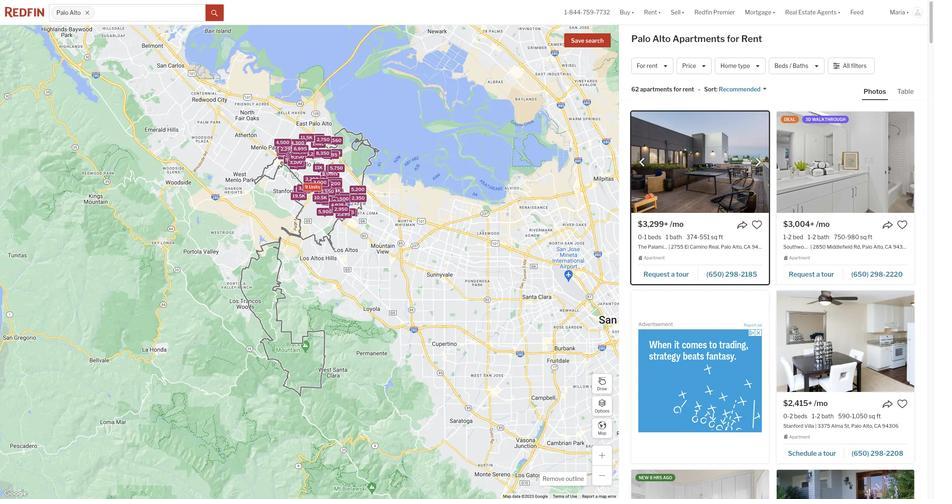 Task type: describe. For each thing, give the bounding box(es) containing it.
$3,299+ /mo
[[638, 220, 684, 229]]

palo right real, at the right of page
[[721, 244, 731, 250]]

2208
[[886, 450, 904, 458]]

price button
[[677, 58, 712, 74]]

alto for palo alto
[[70, 9, 81, 16]]

recommended button
[[718, 85, 768, 93]]

2,895
[[341, 209, 354, 215]]

1- left 759-
[[565, 9, 569, 16]]

tour for $2,415+ /mo
[[823, 450, 837, 458]]

•
[[699, 86, 700, 93]]

report a map error
[[582, 494, 617, 499]]

real estate agents ▾ link
[[786, 0, 841, 25]]

units for 7 units
[[345, 210, 356, 215]]

rent ▾ button
[[639, 0, 666, 25]]

3,695
[[293, 149, 306, 155]]

0 vertical spatial 2,350
[[282, 142, 295, 148]]

1-844-759-7732
[[565, 9, 610, 16]]

2 vertical spatial 2,295
[[337, 211, 350, 217]]

home type
[[721, 62, 750, 69]]

14k
[[332, 188, 341, 194]]

previous button image
[[638, 158, 646, 167]]

1 vertical spatial rent
[[742, 33, 763, 44]]

1,500
[[336, 196, 349, 202]]

2 left bed
[[789, 234, 792, 241]]

▾ for rent ▾
[[659, 9, 661, 16]]

9,500
[[327, 179, 340, 185]]

rd,
[[854, 244, 861, 250]]

298- for $3,004+ /mo
[[871, 271, 886, 278]]

2 horizontal spatial alto,
[[874, 244, 884, 250]]

rent ▾
[[644, 9, 661, 16]]

real estate agents ▾ button
[[781, 0, 846, 25]]

deal
[[785, 117, 796, 122]]

0- for $3,299+
[[638, 234, 644, 241]]

0-1 beds
[[638, 234, 662, 241]]

bath for $3,004+ /mo
[[818, 234, 830, 241]]

feed
[[851, 9, 864, 16]]

beds
[[775, 62, 789, 69]]

bed
[[793, 234, 804, 241]]

7,995
[[324, 152, 337, 158]]

next button image
[[754, 158, 763, 167]]

remove palo alto image
[[85, 10, 90, 15]]

298- for $3,299+ /mo
[[726, 271, 741, 278]]

sq for $2,415+ /mo
[[869, 413, 876, 420]]

2,100
[[277, 144, 289, 150]]

price
[[682, 62, 697, 69]]

walkthrough
[[812, 117, 846, 122]]

1 vertical spatial 2,750
[[323, 198, 336, 204]]

maria
[[890, 9, 905, 16]]

3d walkthrough
[[806, 117, 846, 122]]

3,100
[[290, 159, 302, 165]]

units for 9 units
[[309, 184, 320, 190]]

home
[[721, 62, 737, 69]]

11k
[[315, 165, 323, 170]]

590-1,050 sq ft
[[839, 413, 881, 420]]

tour for $3,004+ /mo
[[822, 271, 835, 278]]

$3,004+
[[784, 220, 815, 229]]

favorite button image for $3,004+ /mo
[[897, 220, 908, 230]]

ad region
[[639, 330, 762, 433]]

beds / baths button
[[769, 58, 825, 74]]

:
[[717, 86, 718, 93]]

beds for $3,299+
[[648, 234, 662, 241]]

3,950
[[278, 150, 292, 156]]

draw
[[597, 386, 607, 391]]

0 horizontal spatial 3,200
[[305, 176, 319, 182]]

7,900
[[277, 139, 290, 145]]

8 inside map region
[[322, 171, 325, 176]]

save
[[571, 37, 585, 44]]

8 units
[[322, 171, 338, 176]]

/mo for $3,299+ /mo
[[670, 220, 684, 229]]

report ad button
[[744, 323, 762, 329]]

photos
[[864, 88, 887, 96]]

favorite button image
[[752, 220, 763, 230]]

recommended
[[719, 86, 761, 93]]

1 vertical spatial 5,200
[[351, 186, 365, 192]]

sell
[[671, 9, 681, 16]]

the palamino | 2755 el camino real, palo alto, ca 94306
[[638, 244, 768, 250]]

schedule a tour
[[788, 450, 837, 458]]

0 vertical spatial for
[[727, 33, 740, 44]]

2,950
[[334, 206, 348, 212]]

3d
[[806, 117, 812, 122]]

5,500
[[285, 157, 299, 163]]

5,450
[[327, 150, 341, 155]]

palo right rd,
[[863, 244, 873, 250]]

a for $3,004+
[[817, 271, 820, 278]]

request for $3,299+
[[644, 271, 670, 278]]

baths
[[793, 62, 809, 69]]

0- for $2,415+
[[784, 413, 790, 420]]

buy ▾ button
[[620, 0, 634, 25]]

ft for $3,004+ /mo
[[868, 234, 873, 241]]

real,
[[709, 244, 720, 250]]

report a map error link
[[582, 494, 617, 499]]

redfin
[[695, 9, 712, 16]]

request a tour button for $3,299+
[[638, 268, 698, 280]]

1,815
[[312, 141, 324, 146]]

terms
[[553, 494, 565, 499]]

rent inside dropdown button
[[644, 9, 657, 16]]

94306 up '2220'
[[893, 244, 910, 250]]

▾ for mortgage ▾
[[773, 9, 776, 16]]

map for map
[[598, 431, 607, 436]]

error
[[608, 494, 617, 499]]

palo up the for
[[632, 33, 651, 44]]

551
[[700, 234, 710, 241]]

apartment for $2,415+
[[790, 435, 811, 440]]

outline
[[566, 475, 584, 482]]

(650) 298-2185
[[707, 271, 757, 278]]

2,550
[[321, 188, 334, 194]]

rent inside the 62 apartments for rent •
[[683, 86, 694, 93]]

new 8 hrs ago
[[639, 475, 673, 480]]

1-2 bath for $3,004+
[[808, 234, 830, 241]]

beds for $2,415+
[[795, 413, 808, 420]]

photo of 2645 california st, mountain view, ca 94040 image
[[777, 470, 915, 499]]

(650) 298-2185 link
[[698, 267, 763, 281]]

5,750
[[330, 165, 343, 171]]

request a tour button for $3,004+
[[784, 268, 843, 280]]

agents
[[817, 9, 837, 16]]

1 horizontal spatial 3,000
[[313, 179, 327, 185]]

tour for $3,299+ /mo
[[676, 271, 689, 278]]

el
[[685, 244, 689, 250]]

report for report ad
[[744, 323, 757, 328]]

| for $3,299+
[[669, 244, 670, 250]]

remove outline button
[[540, 472, 587, 486]]

a left map
[[596, 494, 598, 499]]

1 horizontal spatial 8
[[650, 475, 653, 480]]

10.5k
[[314, 195, 327, 201]]

palo left the "remove palo alto" icon at the left
[[56, 9, 68, 16]]

0 horizontal spatial 3,000
[[298, 185, 312, 191]]

photo of 2755 el camino real, palo alto, ca 94306 image
[[632, 112, 769, 213]]

stanford
[[784, 423, 804, 429]]

(650) for $2,415+ /mo
[[852, 450, 870, 458]]

590-
[[839, 413, 852, 420]]

1,560
[[329, 138, 341, 143]]

search
[[586, 37, 604, 44]]

(650) for $3,004+ /mo
[[852, 271, 869, 278]]



Task type: vqa. For each thing, say whether or not it's contained in the screenshot.
the bottommost It
no



Task type: locate. For each thing, give the bounding box(es) containing it.
redfin premier
[[695, 9, 735, 16]]

for up home type
[[727, 33, 740, 44]]

0 vertical spatial 1-2 bath
[[808, 234, 830, 241]]

bath
[[670, 234, 682, 241], [818, 234, 830, 241], [822, 413, 834, 420]]

5 ▾ from the left
[[838, 9, 841, 16]]

units right 9 on the left top of page
[[309, 184, 320, 190]]

(650) 298-2208 link
[[844, 446, 908, 460]]

ft for $3,299+ /mo
[[719, 234, 723, 241]]

sq right 551
[[711, 234, 718, 241]]

2 ▾ from the left
[[659, 9, 661, 16]]

4,300
[[291, 140, 304, 146]]

real estate agents ▾
[[786, 9, 841, 16]]

favorite button checkbox
[[752, 220, 763, 230], [897, 220, 908, 230], [897, 399, 908, 409]]

units for 8 units
[[326, 171, 338, 176]]

0 horizontal spatial rent
[[647, 62, 658, 69]]

2,995
[[288, 145, 301, 151], [278, 149, 291, 155]]

a for $2,415+
[[819, 450, 822, 458]]

8 down 11k
[[322, 171, 325, 176]]

apartment down stanford
[[790, 435, 811, 440]]

6 ▾ from the left
[[907, 9, 909, 16]]

map left data
[[503, 494, 511, 499]]

remove outline
[[543, 475, 584, 482]]

▾ right the 'maria'
[[907, 9, 909, 16]]

sq right 980
[[861, 234, 867, 241]]

ca up '2220'
[[885, 244, 892, 250]]

sell ▾ button
[[671, 0, 685, 25]]

palo right 'st,'
[[852, 423, 862, 429]]

sell ▾ button
[[666, 0, 690, 25]]

1 horizontal spatial 2,295
[[316, 182, 329, 188]]

980
[[848, 234, 859, 241]]

▾ left sell
[[659, 9, 661, 16]]

/mo for $3,004+ /mo
[[816, 220, 830, 229]]

camino
[[690, 244, 708, 250]]

report left ad
[[744, 323, 757, 328]]

schedule a tour button
[[784, 447, 844, 459]]

request a tour for $3,299+
[[644, 271, 689, 278]]

0 horizontal spatial rent
[[644, 9, 657, 16]]

mortgage ▾ button
[[745, 0, 776, 25]]

photo of 2850 middlefield rd, palo alto, ca 94306 image
[[777, 112, 915, 213]]

a down 2850
[[817, 271, 820, 278]]

0 horizontal spatial alto,
[[733, 244, 743, 250]]

request
[[644, 271, 670, 278], [789, 271, 815, 278]]

2 request from the left
[[789, 271, 815, 278]]

(650) down stanford villa | 3375 alma st, palo alto, ca 94306 on the bottom right
[[852, 450, 870, 458]]

for right apartments
[[674, 86, 682, 93]]

all filters button
[[828, 58, 875, 74]]

stanford villa | 3375 alma st, palo alto, ca 94306
[[784, 423, 899, 429]]

1 ▾ from the left
[[632, 9, 634, 16]]

1 vertical spatial report
[[582, 494, 595, 499]]

1 vertical spatial 2,295
[[316, 182, 329, 188]]

1 horizontal spatial request
[[789, 271, 815, 278]]

3,000 up '3,095'
[[313, 179, 327, 185]]

terms of use
[[553, 494, 578, 499]]

1 favorite button image from the top
[[897, 220, 908, 230]]

1 horizontal spatial alto,
[[863, 423, 873, 429]]

0 vertical spatial 2,295
[[281, 146, 293, 152]]

1,050
[[852, 413, 868, 420]]

apartment for $3,004+
[[790, 256, 811, 261]]

0 vertical spatial 5,200
[[288, 159, 302, 164]]

9 units
[[305, 184, 320, 190]]

1 horizontal spatial rent
[[742, 33, 763, 44]]

bath for $2,415+ /mo
[[822, 413, 834, 420]]

units up 9,500 on the left of the page
[[326, 171, 338, 176]]

map region
[[0, 0, 704, 499]]

type
[[738, 62, 750, 69]]

▾ for buy ▾
[[632, 9, 634, 16]]

request a tour
[[644, 271, 689, 278], [789, 271, 835, 278]]

request down palamino at right
[[644, 271, 670, 278]]

1 horizontal spatial 0-
[[784, 413, 790, 420]]

sq for $3,004+ /mo
[[861, 234, 867, 241]]

8
[[322, 171, 325, 176], [650, 475, 653, 480]]

0 vertical spatial rent
[[647, 62, 658, 69]]

7732
[[596, 9, 610, 16]]

2 up stanford
[[790, 413, 793, 420]]

2 request a tour from the left
[[789, 271, 835, 278]]

5,650
[[295, 186, 309, 192]]

save search
[[571, 37, 604, 44]]

units for 25 units
[[330, 189, 342, 195]]

favorite button checkbox for $3,299+ /mo
[[752, 220, 763, 230]]

units up 1,500
[[330, 189, 342, 195]]

(650)
[[707, 271, 724, 278], [852, 271, 869, 278], [852, 450, 870, 458]]

tour down el
[[676, 271, 689, 278]]

1 request from the left
[[644, 271, 670, 278]]

alto, right rd,
[[874, 244, 884, 250]]

1 up the
[[644, 234, 647, 241]]

|
[[669, 244, 670, 250], [811, 244, 812, 250], [816, 423, 817, 429]]

7
[[341, 210, 344, 215]]

2 horizontal spatial ca
[[885, 244, 892, 250]]

1 vertical spatial for
[[674, 86, 682, 93]]

tour inside button
[[823, 450, 837, 458]]

| left 2755
[[669, 244, 670, 250]]

submit search image
[[211, 10, 218, 16]]

2,295
[[281, 146, 293, 152], [316, 182, 329, 188], [337, 211, 350, 217]]

1 horizontal spatial map
[[598, 431, 607, 436]]

94306 down favorite button icon
[[752, 244, 768, 250]]

2 up 3375
[[817, 413, 821, 420]]

0 horizontal spatial 5,200
[[288, 159, 302, 164]]

1 vertical spatial 0-
[[784, 413, 790, 420]]

favorite button checkbox for $3,004+ /mo
[[897, 220, 908, 230]]

buy ▾
[[620, 9, 634, 16]]

a inside button
[[819, 450, 822, 458]]

94306 up 2208
[[883, 423, 899, 429]]

1-2 bath up 3375
[[812, 413, 834, 420]]

rent down mortgage
[[742, 33, 763, 44]]

1 horizontal spatial request a tour button
[[784, 268, 843, 280]]

2 horizontal spatial sq
[[869, 413, 876, 420]]

alto, down 1,050
[[863, 423, 873, 429]]

1 vertical spatial map
[[503, 494, 511, 499]]

ca
[[744, 244, 751, 250], [885, 244, 892, 250], [875, 423, 882, 429]]

298- for $2,415+ /mo
[[871, 450, 886, 458]]

bath up 2755
[[670, 234, 682, 241]]

8,950
[[277, 145, 291, 151]]

19.5k
[[293, 193, 305, 199]]

0 horizontal spatial request a tour button
[[638, 268, 698, 280]]

for rent button
[[632, 58, 674, 74]]

(650) 298-2220 link
[[843, 267, 908, 281]]

alto down rent ▾ button
[[653, 33, 671, 44]]

a down 2755
[[671, 271, 675, 278]]

map for map data ©2023 google
[[503, 494, 511, 499]]

filters
[[851, 62, 867, 69]]

None search field
[[94, 5, 206, 21]]

alto, right real, at the right of page
[[733, 244, 743, 250]]

1- left bed
[[784, 234, 789, 241]]

home type button
[[715, 58, 766, 74]]

photo of 382 ventura ave unit 3, palo alto, ca 94306 image
[[632, 470, 769, 499]]

for
[[637, 62, 646, 69]]

beds / baths
[[775, 62, 809, 69]]

1 horizontal spatial for
[[727, 33, 740, 44]]

5,200 up 5,495
[[351, 186, 365, 192]]

request a tour button down palamino at right
[[638, 268, 698, 280]]

0 vertical spatial alto
[[70, 9, 81, 16]]

beds up palamino at right
[[648, 234, 662, 241]]

rent right buy ▾
[[644, 9, 657, 16]]

alto for palo alto apartments for rent
[[653, 33, 671, 44]]

/mo up 2850
[[816, 220, 830, 229]]

save search button
[[564, 33, 611, 47]]

| right villa
[[816, 423, 817, 429]]

0 horizontal spatial for
[[674, 86, 682, 93]]

sq
[[711, 234, 718, 241], [861, 234, 867, 241], [869, 413, 876, 420]]

0 horizontal spatial ca
[[744, 244, 751, 250]]

1-844-759-7732 link
[[565, 9, 610, 16]]

7 units
[[341, 210, 356, 215]]

terms of use link
[[553, 494, 578, 499]]

6,250 down 1,815
[[306, 151, 320, 157]]

ca up 2185
[[744, 244, 751, 250]]

apartment down palamino at right
[[644, 256, 665, 261]]

1 up palamino at right
[[666, 234, 669, 241]]

ad
[[758, 323, 762, 328]]

for inside the 62 apartments for rent •
[[674, 86, 682, 93]]

0 horizontal spatial request
[[644, 271, 670, 278]]

sq for $3,299+ /mo
[[711, 234, 718, 241]]

750-980 sq ft
[[834, 234, 873, 241]]

report inside button
[[744, 323, 757, 328]]

rent right the for
[[647, 62, 658, 69]]

request a tour button down 2850
[[784, 268, 843, 280]]

photo of 3375 alma st, palo alto, ca 94306 image
[[777, 291, 915, 392]]

1 horizontal spatial 3,200
[[327, 181, 340, 186]]

0 vertical spatial beds
[[648, 234, 662, 241]]

5,200 down 3,695
[[288, 159, 302, 164]]

1 request a tour button from the left
[[638, 268, 698, 280]]

palamino
[[648, 244, 670, 250]]

| for $2,415+
[[816, 423, 817, 429]]

1 horizontal spatial ca
[[875, 423, 882, 429]]

all filters
[[843, 62, 867, 69]]

0 horizontal spatial 2,295
[[281, 146, 293, 152]]

report left map
[[582, 494, 595, 499]]

request a tour for $3,004+
[[789, 271, 835, 278]]

4,250
[[280, 152, 293, 158]]

(650) down real, at the right of page
[[707, 271, 724, 278]]

2,750 down 2,395
[[323, 198, 336, 204]]

villa
[[805, 423, 815, 429]]

▾ right sell
[[682, 9, 685, 16]]

8 left the hrs
[[650, 475, 653, 480]]

0 vertical spatial favorite button image
[[897, 220, 908, 230]]

ft for $2,415+ /mo
[[877, 413, 881, 420]]

alto left the "remove palo alto" icon at the left
[[70, 9, 81, 16]]

new
[[639, 475, 649, 480]]

0 horizontal spatial 8
[[322, 171, 325, 176]]

3,095
[[316, 187, 329, 193]]

bath up 2850
[[818, 234, 830, 241]]

a for $3,299+
[[671, 271, 675, 278]]

0 horizontal spatial sq
[[711, 234, 718, 241]]

▾ right agents
[[838, 9, 841, 16]]

1- right bed
[[808, 234, 813, 241]]

1 horizontal spatial 1
[[666, 234, 669, 241]]

1-2 bath up 2850
[[808, 234, 830, 241]]

tour right schedule
[[823, 450, 837, 458]]

1 horizontal spatial report
[[744, 323, 757, 328]]

ft
[[719, 234, 723, 241], [868, 234, 873, 241], [877, 413, 881, 420]]

1- up villa
[[812, 413, 817, 420]]

beds up stanford
[[795, 413, 808, 420]]

1 horizontal spatial 5,200
[[351, 186, 365, 192]]

use
[[571, 494, 578, 499]]

tour
[[676, 271, 689, 278], [822, 271, 835, 278], [823, 450, 837, 458]]

2 horizontal spatial |
[[816, 423, 817, 429]]

hrs
[[654, 475, 663, 480]]

4 ▾ from the left
[[773, 9, 776, 16]]

1 1 from the left
[[644, 234, 647, 241]]

1 vertical spatial favorite button image
[[897, 399, 908, 409]]

mortgage ▾ button
[[740, 0, 781, 25]]

map
[[598, 431, 607, 436], [503, 494, 511, 499]]

1 vertical spatial 1-2 bath
[[812, 413, 834, 420]]

0 horizontal spatial 6,250
[[291, 154, 304, 159]]

2 favorite button image from the top
[[897, 399, 908, 409]]

premier
[[714, 9, 735, 16]]

1 horizontal spatial request a tour
[[789, 271, 835, 278]]

0 vertical spatial 0-
[[638, 234, 644, 241]]

0 vertical spatial 2,750
[[317, 137, 330, 142]]

request a tour down palamino at right
[[644, 271, 689, 278]]

1 horizontal spatial alto
[[653, 33, 671, 44]]

1 horizontal spatial 6,250
[[306, 151, 320, 157]]

/mo up 1 bath
[[670, 220, 684, 229]]

1 bath
[[666, 234, 682, 241]]

1 vertical spatial 2,350
[[352, 195, 365, 201]]

▾ for maria ▾
[[907, 9, 909, 16]]

6,250 up 6,500
[[291, 154, 304, 159]]

2,900
[[279, 148, 293, 154]]

rent ▾ button
[[644, 0, 661, 25]]

request down the southwood
[[789, 271, 815, 278]]

2 1 from the left
[[666, 234, 669, 241]]

1 horizontal spatial beds
[[795, 413, 808, 420]]

3,200 up 14k
[[327, 181, 340, 186]]

374-551 sq ft
[[687, 234, 723, 241]]

844-
[[569, 9, 583, 16]]

1 horizontal spatial ft
[[868, 234, 873, 241]]

0- up stanford
[[784, 413, 790, 420]]

2 request a tour button from the left
[[784, 268, 843, 280]]

(650) for $3,299+ /mo
[[707, 271, 724, 278]]

schedule
[[788, 450, 817, 458]]

/mo up 3375
[[814, 399, 828, 408]]

2 horizontal spatial ft
[[877, 413, 881, 420]]

favorite button image
[[897, 220, 908, 230], [897, 399, 908, 409]]

0 horizontal spatial 2,350
[[282, 142, 295, 148]]

ft right 1,050
[[877, 413, 881, 420]]

3 ▾ from the left
[[682, 9, 685, 16]]

4,925
[[331, 202, 344, 208]]

rent left • on the right of page
[[683, 86, 694, 93]]

0 horizontal spatial ft
[[719, 234, 723, 241]]

0 vertical spatial map
[[598, 431, 607, 436]]

favorite button image for $2,415+ /mo
[[897, 399, 908, 409]]

▾
[[632, 9, 634, 16], [659, 9, 661, 16], [682, 9, 685, 16], [773, 9, 776, 16], [838, 9, 841, 16], [907, 9, 909, 16]]

2,395
[[321, 192, 334, 197]]

0 vertical spatial rent
[[644, 9, 657, 16]]

(650) down rd,
[[852, 271, 869, 278]]

tour down 2850
[[822, 271, 835, 278]]

0 horizontal spatial request a tour
[[644, 271, 689, 278]]

units right 7
[[345, 210, 356, 215]]

1 horizontal spatial |
[[811, 244, 812, 250]]

map
[[599, 494, 607, 499]]

2 horizontal spatial 2,295
[[337, 211, 350, 217]]

the
[[638, 244, 647, 250]]

0 vertical spatial report
[[744, 323, 757, 328]]

0 horizontal spatial |
[[669, 244, 670, 250]]

ft right 980
[[868, 234, 873, 241]]

1,950
[[310, 135, 323, 140]]

0 horizontal spatial 1
[[644, 234, 647, 241]]

0- up the
[[638, 234, 644, 241]]

3,000
[[313, 179, 327, 185], [298, 185, 312, 191]]

/mo for $2,415+ /mo
[[814, 399, 828, 408]]

apartment down the southwood
[[790, 256, 811, 261]]

1 horizontal spatial 2,350
[[352, 195, 365, 201]]

▾ right mortgage
[[773, 9, 776, 16]]

ft up real, at the right of page
[[719, 234, 723, 241]]

buy
[[620, 9, 631, 16]]

alma
[[832, 423, 844, 429]]

apartments
[[673, 33, 725, 44]]

2,750 up 8,350
[[317, 137, 330, 142]]

ca down 590-1,050 sq ft
[[875, 423, 882, 429]]

0 horizontal spatial map
[[503, 494, 511, 499]]

1 horizontal spatial sq
[[861, 234, 867, 241]]

map inside button
[[598, 431, 607, 436]]

1 vertical spatial 8
[[650, 475, 653, 480]]

1 request a tour from the left
[[644, 271, 689, 278]]

▾ right buy
[[632, 9, 634, 16]]

374-
[[687, 234, 700, 241]]

0 horizontal spatial beds
[[648, 234, 662, 241]]

0 horizontal spatial 0-
[[638, 234, 644, 241]]

report
[[744, 323, 757, 328], [582, 494, 595, 499]]

sell ▾
[[671, 9, 685, 16]]

apartment for $3,299+
[[644, 256, 665, 261]]

| left 2850
[[811, 244, 812, 250]]

2 up 2850
[[813, 234, 816, 241]]

request for $3,004+
[[789, 271, 815, 278]]

google image
[[2, 489, 29, 499]]

0 horizontal spatial alto
[[70, 9, 81, 16]]

1 vertical spatial alto
[[653, 33, 671, 44]]

rent inside button
[[647, 62, 658, 69]]

3,000 up the 19.5k
[[298, 185, 312, 191]]

redfin premier button
[[690, 0, 740, 25]]

sq right 1,050
[[869, 413, 876, 420]]

map down options
[[598, 431, 607, 436]]

1 vertical spatial beds
[[795, 413, 808, 420]]

a right schedule
[[819, 450, 822, 458]]

beds
[[648, 234, 662, 241], [795, 413, 808, 420]]

0 horizontal spatial report
[[582, 494, 595, 499]]

0 vertical spatial 8
[[322, 171, 325, 176]]

1-2 bath for $2,415+
[[812, 413, 834, 420]]

favorite button checkbox for $2,415+ /mo
[[897, 399, 908, 409]]

3,200 up '9 units'
[[305, 176, 319, 182]]

request a tour down 2850
[[789, 271, 835, 278]]

apartment
[[644, 256, 665, 261], [790, 256, 811, 261], [790, 435, 811, 440]]

▾ for sell ▾
[[682, 9, 685, 16]]

bath up 3375
[[822, 413, 834, 420]]

$2,415+
[[784, 399, 813, 408]]

1 vertical spatial rent
[[683, 86, 694, 93]]

report for report a map error
[[582, 494, 595, 499]]

1 horizontal spatial rent
[[683, 86, 694, 93]]



